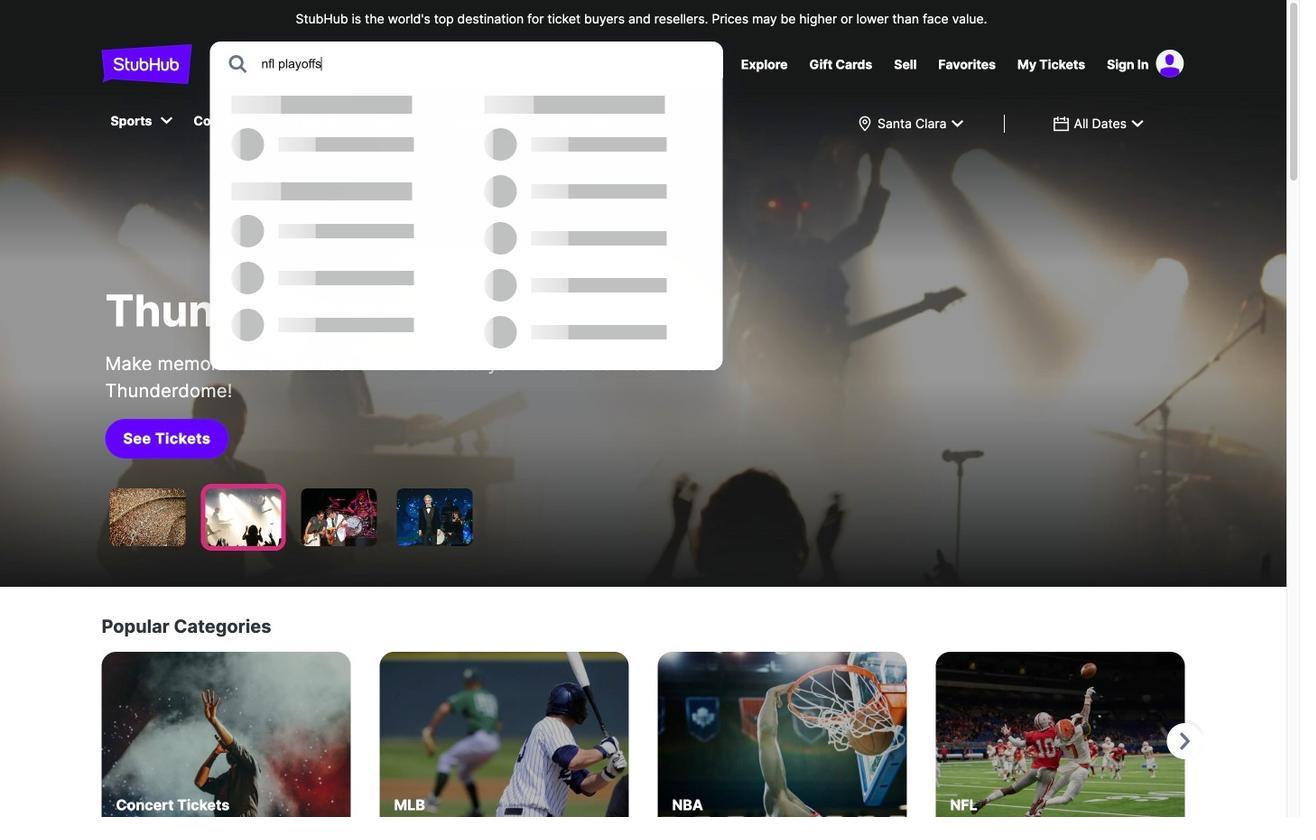 Task type: describe. For each thing, give the bounding box(es) containing it.
Search events, artists, teams, and more field
[[260, 54, 706, 74]]



Task type: locate. For each thing, give the bounding box(es) containing it.
None field
[[845, 107, 976, 140], [1042, 107, 1156, 140], [845, 107, 976, 140], [1042, 107, 1156, 140]]

stubhub image
[[102, 42, 192, 87]]



Task type: vqa. For each thing, say whether or not it's contained in the screenshot.
field
yes



